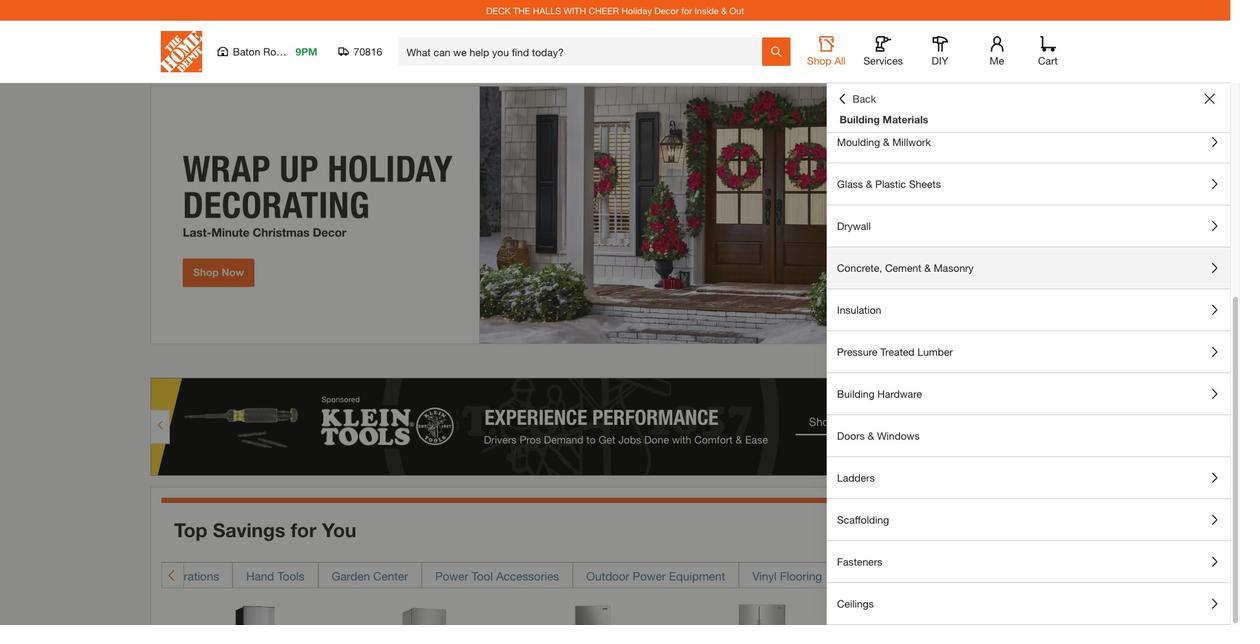 Task type: vqa. For each thing, say whether or not it's contained in the screenshot.
Outdoor Power Equipment
yes



Task type: locate. For each thing, give the bounding box(es) containing it.
building for building hardware
[[837, 388, 875, 400]]

christmas decorations
[[100, 569, 219, 583]]

doors & windows link
[[827, 415, 1231, 457]]

back
[[853, 92, 876, 105]]

drywall
[[837, 220, 871, 232]]

insulation
[[837, 304, 882, 316]]

hand tools button
[[233, 562, 318, 588]]

power right outdoor at the bottom of the page
[[633, 569, 666, 583]]

for left you
[[291, 519, 317, 542]]

img for wrap up holiday decorating last-minute outdoor decor image
[[150, 86, 1081, 344]]

top
[[174, 519, 208, 542]]

outdoor power equipment
[[587, 569, 725, 583]]

17.7 cu. ft. bottom freezer refrigerator in fingerprint resistant stainless steel, counter depth image
[[883, 601, 980, 625]]

tool storage
[[850, 569, 915, 583]]

0 horizontal spatial for
[[291, 519, 317, 542]]

fasteners button
[[827, 541, 1231, 583]]

baton
[[233, 45, 260, 58]]

hand
[[246, 569, 274, 583]]

70816 button
[[338, 45, 383, 58]]

millwork
[[893, 136, 931, 148]]

back button
[[837, 92, 876, 105]]

doors
[[837, 430, 865, 442]]

building materials
[[840, 113, 929, 125]]

&
[[721, 5, 727, 16], [883, 136, 890, 148], [866, 178, 873, 190], [925, 262, 931, 274], [868, 430, 874, 442]]

shop all
[[807, 54, 846, 67]]

1 vertical spatial building
[[837, 388, 875, 400]]

tool storage button
[[836, 562, 929, 588]]

building inside button
[[837, 388, 875, 400]]

2 tool from the left
[[850, 569, 871, 583]]

7.1 cu. ft. top freezer refrigerator in stainless steel look image
[[207, 601, 304, 625]]

sheets
[[909, 178, 941, 190]]

cart
[[1038, 54, 1058, 67]]

decorations
[[156, 569, 219, 583]]

diy button
[[920, 36, 961, 67]]

power
[[435, 569, 469, 583], [633, 569, 666, 583]]

building down pressure
[[837, 388, 875, 400]]

0 vertical spatial for
[[681, 5, 692, 16]]

What can we help you find today? search field
[[407, 38, 761, 65]]

moulding & millwork
[[837, 136, 931, 148]]

0 vertical spatial building
[[840, 113, 880, 125]]

savings
[[213, 519, 285, 542]]

& down the building materials
[[883, 136, 890, 148]]

back arrow image
[[167, 569, 178, 582]]

tool left accessories
[[472, 569, 493, 583]]

outdoor
[[587, 569, 630, 583]]

storage
[[874, 569, 915, 583]]

windows
[[877, 430, 920, 442]]

ladders button
[[827, 457, 1231, 499]]

top savings for you
[[174, 519, 357, 542]]

building
[[840, 113, 880, 125], [837, 388, 875, 400]]

garden center
[[332, 569, 408, 583]]

equipment
[[669, 569, 725, 583]]

tool down the fasteners
[[850, 569, 871, 583]]

pressure treated lumber button
[[827, 331, 1231, 373]]

inside
[[695, 5, 719, 16]]

& right 'doors'
[[868, 430, 874, 442]]

& right glass
[[866, 178, 873, 190]]

1 horizontal spatial tool
[[850, 569, 871, 583]]

0 horizontal spatial tool
[[472, 569, 493, 583]]

ceilings button
[[827, 583, 1231, 625]]

concrete,
[[837, 262, 883, 274]]

rouge
[[263, 45, 294, 58]]

0 horizontal spatial power
[[435, 569, 469, 583]]

holiday
[[622, 5, 652, 16]]

refrigerators button
[[974, 562, 1074, 588]]

& for glass
[[866, 178, 873, 190]]

power tool accessories
[[435, 569, 559, 583]]

cement
[[885, 262, 922, 274]]

drywall button
[[827, 205, 1231, 247]]

1 horizontal spatial power
[[633, 569, 666, 583]]

moulding & millwork button
[[827, 121, 1231, 163]]

deck the halls with cheer holiday decor for inside & out
[[486, 5, 744, 16]]

outdoor power equipment button
[[573, 562, 739, 588]]

shop all button
[[806, 36, 847, 67]]

1 vertical spatial for
[[291, 519, 317, 542]]

& left out
[[721, 5, 727, 16]]

baton rouge 9pm
[[233, 45, 318, 58]]

for left the inside
[[681, 5, 692, 16]]

for
[[681, 5, 692, 16], [291, 519, 317, 542]]

21.0 cu. ft. bottom freezer refrigerator in fingerprint resistant stainless steel, standard depth energy star image
[[1052, 601, 1149, 625]]

building down the back button
[[840, 113, 880, 125]]

concrete, cement & masonry
[[837, 262, 974, 274]]

cheer
[[589, 5, 619, 16]]

moulding
[[837, 136, 880, 148]]

insulation button
[[827, 289, 1231, 331]]

plastic
[[876, 178, 906, 190]]

power up 18.7 cu. ft. bottom freezer refrigerator in stainless steel image
[[435, 569, 469, 583]]

me
[[990, 54, 1005, 67]]

tool
[[472, 569, 493, 583], [850, 569, 871, 583]]

siding
[[837, 94, 866, 106]]

christmas decorations button
[[87, 562, 233, 588]]

accessories
[[496, 569, 559, 583]]

services
[[864, 54, 903, 67]]



Task type: describe. For each thing, give the bounding box(es) containing it.
garden
[[332, 569, 370, 583]]

cart link
[[1034, 36, 1062, 67]]

pressure treated lumber
[[837, 346, 953, 358]]

& for moulding
[[883, 136, 890, 148]]

masonry
[[934, 262, 974, 274]]

70816
[[354, 45, 382, 58]]

7.3 cu. ft. 2-door mini fridge in platinum steel with freezer image
[[545, 601, 642, 625]]

doors & windows
[[837, 430, 920, 442]]

1 horizontal spatial for
[[681, 5, 692, 16]]

treated
[[881, 346, 915, 358]]

garden center button
[[318, 562, 422, 588]]

vinyl
[[753, 569, 777, 583]]

tile button
[[929, 562, 974, 588]]

shop
[[807, 54, 832, 67]]

halls
[[533, 5, 561, 16]]

glass & plastic sheets button
[[827, 163, 1231, 205]]

center
[[373, 569, 408, 583]]

hand tools
[[246, 569, 305, 583]]

feedback link image
[[1223, 218, 1240, 288]]

you
[[322, 519, 357, 542]]

& right cement
[[925, 262, 931, 274]]

all
[[835, 54, 846, 67]]

building for building materials
[[840, 113, 880, 125]]

building hardware
[[837, 388, 922, 400]]

ladders
[[837, 472, 875, 484]]

36 in. 24.9 cu. ft. side by side refrigerator in fingerprint resistant stainless steel image
[[714, 601, 811, 625]]

scaffolding button
[[827, 499, 1231, 541]]

pressure
[[837, 346, 878, 358]]

ceilings
[[837, 598, 874, 610]]

scaffolding
[[837, 514, 889, 526]]

glass
[[837, 178, 863, 190]]

refrigerators
[[987, 569, 1061, 583]]

materials
[[883, 113, 929, 125]]

out
[[730, 5, 744, 16]]

concrete, cement & masonry button
[[827, 247, 1231, 289]]

1 tool from the left
[[472, 569, 493, 583]]

18.7 cu. ft. bottom freezer refrigerator in stainless steel image
[[376, 601, 473, 625]]

hardware
[[878, 388, 922, 400]]

with
[[564, 5, 586, 16]]

tile
[[942, 569, 960, 583]]

fasteners
[[837, 556, 883, 568]]

power tool accessories button
[[422, 562, 573, 588]]

glass & plastic sheets
[[837, 178, 941, 190]]

deck
[[486, 5, 511, 16]]

siding button
[[827, 79, 1231, 121]]

christmas
[[100, 569, 153, 583]]

drawer close image
[[1205, 94, 1215, 104]]

2 power from the left
[[633, 569, 666, 583]]

tools
[[278, 569, 305, 583]]

vinyl flooring button
[[739, 562, 836, 588]]

lumber
[[918, 346, 953, 358]]

decor
[[655, 5, 679, 16]]

flooring
[[780, 569, 822, 583]]

9pm
[[296, 45, 318, 58]]

deck the halls with cheer holiday decor for inside & out link
[[486, 5, 744, 16]]

1 power from the left
[[435, 569, 469, 583]]

the home depot logo image
[[161, 31, 202, 72]]

diy
[[932, 54, 949, 67]]

vinyl flooring
[[753, 569, 822, 583]]

me button
[[977, 36, 1018, 67]]

& for doors
[[868, 430, 874, 442]]

the
[[513, 5, 531, 16]]



